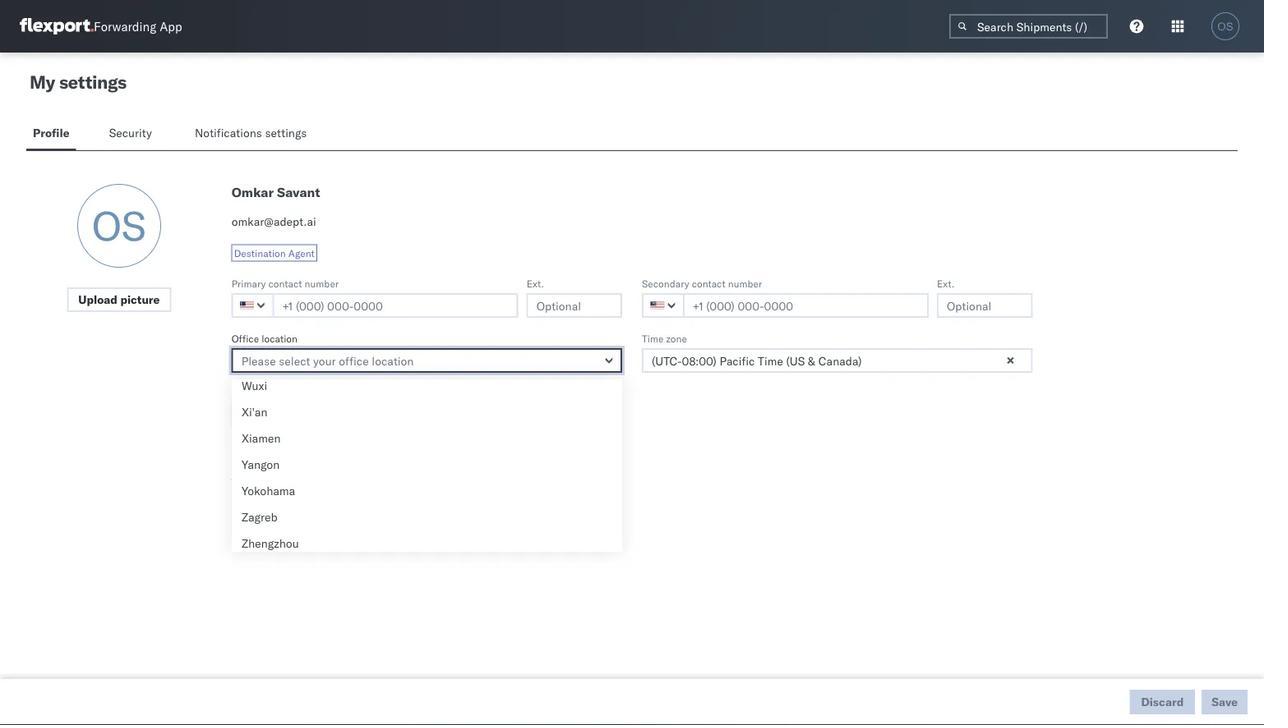 Task type: locate. For each thing, give the bounding box(es) containing it.
1 vertical spatial office
[[267, 467, 299, 481]]

primary contact number
[[231, 277, 339, 290]]

upload picture button
[[67, 288, 171, 312]]

contact right 'secondary'
[[692, 277, 725, 290]]

1 horizontal spatial contact
[[692, 277, 725, 290]]

os
[[1218, 20, 1233, 32], [92, 201, 146, 251]]

secondary
[[642, 277, 689, 290]]

next
[[344, 487, 363, 499]]

1 ext. from the left
[[527, 277, 544, 290]]

list box containing wuxi
[[232, 0, 622, 557]]

+1 (000) 000-0000 telephone field up (utc-08:00) pacific time (us & canada) 'text box'
[[683, 293, 929, 318]]

2 contact from the left
[[692, 277, 725, 290]]

1 horizontal spatial office
[[267, 467, 299, 481]]

settings right "notifications"
[[265, 126, 307, 140]]

2 +1 (000) 000-0000 telephone field from the left
[[683, 293, 929, 318]]

+1 (000) 000-0000 telephone field
[[273, 293, 518, 318], [683, 293, 929, 318]]

savant
[[277, 184, 320, 201]]

1 vertical spatial settings
[[265, 126, 307, 140]]

zagreb
[[242, 510, 278, 525]]

office up will
[[267, 467, 299, 481]]

0 horizontal spatial settings
[[59, 71, 126, 93]]

office inside out of office the status will be shown next to your name in the messages.
[[267, 467, 299, 481]]

+1 (000) 000-0000 telephone field for secondary contact number
[[683, 293, 929, 318]]

upload
[[78, 293, 117, 307]]

number down agent
[[305, 277, 339, 290]]

0 horizontal spatial os
[[92, 201, 146, 251]]

1 united states text field from the left
[[231, 293, 274, 318]]

optional telephone field for secondary contact number
[[937, 293, 1033, 318]]

secondary contact number
[[642, 277, 762, 290]]

omkar@adept.ai
[[231, 215, 316, 229]]

+1 (000) 000-0000 telephone field for primary contact number
[[273, 293, 518, 318]]

united states text field down primary
[[231, 293, 274, 318]]

0 horizontal spatial +1 (000) 000-0000 telephone field
[[273, 293, 518, 318]]

ext. for primary contact number
[[527, 277, 544, 290]]

0 horizontal spatial ext.
[[527, 277, 544, 290]]

1 contact from the left
[[268, 277, 302, 290]]

office
[[231, 332, 259, 345], [267, 467, 299, 481]]

united states text field down 'secondary'
[[642, 293, 685, 318]]

security
[[109, 126, 152, 140]]

yokohama
[[242, 484, 295, 498]]

Optional telephone field
[[527, 293, 622, 318], [937, 293, 1033, 318]]

1 optional telephone field from the left
[[527, 293, 622, 318]]

destination
[[234, 247, 286, 259]]

app
[[160, 18, 182, 34]]

settings inside button
[[265, 126, 307, 140]]

settings
[[59, 71, 126, 93], [265, 126, 307, 140]]

will
[[281, 487, 296, 499]]

+1 (000) 000-0000 telephone field up the please select your office location text field
[[273, 293, 518, 318]]

1 horizontal spatial +1 (000) 000-0000 telephone field
[[683, 293, 929, 318]]

location
[[262, 332, 298, 345]]

0 horizontal spatial optional telephone field
[[527, 293, 622, 318]]

be
[[299, 487, 310, 499]]

number for secondary contact number
[[728, 277, 762, 290]]

1 horizontal spatial optional telephone field
[[937, 293, 1033, 318]]

flexport. image
[[20, 18, 94, 35]]

number
[[305, 277, 339, 290], [728, 277, 762, 290]]

zhengzhou
[[242, 537, 299, 551]]

2 optional telephone field from the left
[[937, 293, 1033, 318]]

0 vertical spatial settings
[[59, 71, 126, 93]]

upload picture
[[78, 293, 160, 307]]

0 horizontal spatial united states text field
[[231, 293, 274, 318]]

contact for secondary
[[692, 277, 725, 290]]

your
[[377, 487, 397, 499]]

1 horizontal spatial os
[[1218, 20, 1233, 32]]

1 +1 (000) 000-0000 telephone field from the left
[[273, 293, 518, 318]]

messages.
[[455, 487, 501, 499]]

destination agent
[[234, 247, 315, 259]]

1 horizontal spatial ext.
[[937, 277, 955, 290]]

2 number from the left
[[728, 277, 762, 290]]

primary
[[231, 277, 266, 290]]

time
[[642, 332, 664, 345]]

office location
[[231, 332, 298, 345]]

2 ext. from the left
[[937, 277, 955, 290]]

settings right my
[[59, 71, 126, 93]]

0 vertical spatial os
[[1218, 20, 1233, 32]]

0 horizontal spatial number
[[305, 277, 339, 290]]

number right 'secondary'
[[728, 277, 762, 290]]

Job title text field
[[231, 404, 622, 428]]

contact down destination agent
[[268, 277, 302, 290]]

ext.
[[527, 277, 544, 290], [937, 277, 955, 290]]

United States text field
[[231, 293, 274, 318], [642, 293, 685, 318]]

1 horizontal spatial settings
[[265, 126, 307, 140]]

1 horizontal spatial number
[[728, 277, 762, 290]]

yangon
[[242, 458, 280, 472]]

contact
[[268, 277, 302, 290], [692, 277, 725, 290]]

1 number from the left
[[305, 277, 339, 290]]

time zone
[[642, 332, 687, 345]]

0 horizontal spatial contact
[[268, 277, 302, 290]]

job title
[[231, 388, 267, 400]]

list box
[[232, 0, 622, 557]]

united states text field for secondary
[[642, 293, 685, 318]]

1 horizontal spatial united states text field
[[642, 293, 685, 318]]

the
[[437, 487, 452, 499]]

office left location
[[231, 332, 259, 345]]

0 vertical spatial office
[[231, 332, 259, 345]]

2 united states text field from the left
[[642, 293, 685, 318]]



Task type: describe. For each thing, give the bounding box(es) containing it.
os button
[[1207, 7, 1244, 45]]

1 vertical spatial os
[[92, 201, 146, 251]]

status
[[251, 487, 278, 499]]

omkar
[[231, 184, 274, 201]]

united states text field for primary
[[231, 293, 274, 318]]

name
[[399, 487, 424, 499]]

contact for primary
[[268, 277, 302, 290]]

omkar savant
[[231, 184, 320, 201]]

job
[[231, 388, 247, 400]]

notifications settings
[[195, 126, 307, 140]]

forwarding
[[94, 18, 156, 34]]

profile button
[[26, 118, 76, 150]]

my
[[30, 71, 55, 93]]

forwarding app link
[[20, 18, 182, 35]]

ext. for secondary contact number
[[937, 277, 955, 290]]

of
[[254, 467, 264, 481]]

os inside button
[[1218, 20, 1233, 32]]

settings for notifications settings
[[265, 126, 307, 140]]

forwarding app
[[94, 18, 182, 34]]

wuxi
[[242, 379, 267, 393]]

settings for my settings
[[59, 71, 126, 93]]

(UTC-08:00) Pacific Time (US & Canada) text field
[[642, 348, 1033, 373]]

Please select your office location text field
[[231, 348, 622, 373]]

notifications settings button
[[188, 118, 320, 150]]

notifications
[[195, 126, 262, 140]]

title
[[249, 388, 267, 400]]

to
[[366, 487, 375, 499]]

picture
[[120, 293, 160, 307]]

xiamen
[[242, 431, 281, 446]]

xi'an
[[242, 405, 268, 420]]

optional telephone field for primary contact number
[[527, 293, 622, 318]]

profile
[[33, 126, 70, 140]]

shown
[[312, 487, 342, 499]]

agent
[[288, 247, 315, 259]]

number for primary contact number
[[305, 277, 339, 290]]

my settings
[[30, 71, 126, 93]]

0 horizontal spatial office
[[231, 332, 259, 345]]

zone
[[666, 332, 687, 345]]

status
[[231, 443, 260, 455]]

out of office the status will be shown next to your name in the messages.
[[231, 467, 501, 499]]

security button
[[102, 118, 162, 150]]

the
[[231, 487, 248, 499]]

in
[[427, 487, 435, 499]]

out
[[231, 467, 251, 481]]

Search Shipments (/) text field
[[949, 14, 1108, 39]]



Task type: vqa. For each thing, say whether or not it's contained in the screenshot.
THE MESSAGES.
yes



